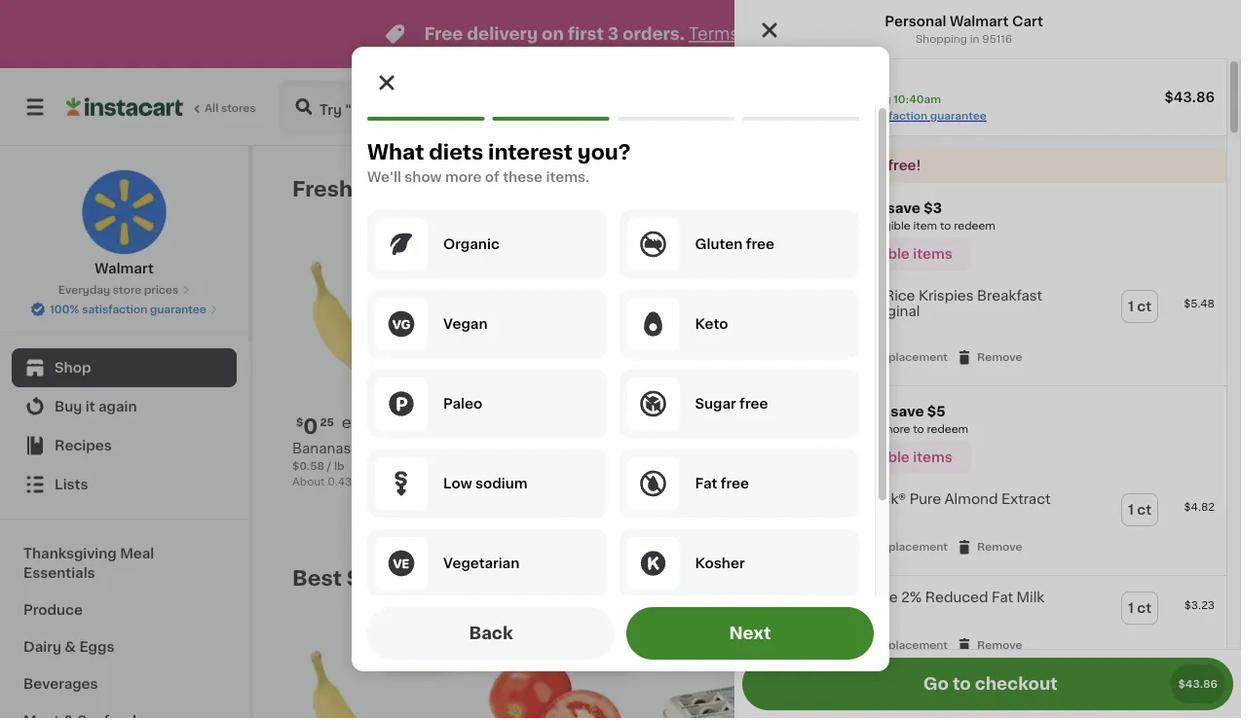 Task type: locate. For each thing, give the bounding box(es) containing it.
0 vertical spatial ct
[[1137, 300, 1152, 314]]

in down large
[[527, 481, 537, 492]]

3 replacement from the top
[[877, 641, 948, 651]]

redeem down $5
[[927, 424, 969, 435]]

1 down 'your first delivery is free!'
[[834, 221, 839, 231]]

choose replacement for great value 2% reduced fat milk
[[832, 641, 948, 651]]

breakfast
[[977, 289, 1043, 303]]

choose replacement for kellogg's rice krispies breakfast cereal original
[[832, 352, 948, 363]]

1 ct button for mccormick® pure almond extract
[[1122, 495, 1157, 526]]

1 1 ct from the top
[[1128, 300, 1152, 314]]

items
[[913, 247, 953, 261], [913, 451, 953, 465]]

0 horizontal spatial 3
[[608, 26, 619, 42]]

to inside buy any 2, save $3 add 1 more eligible item to redeem
[[940, 221, 951, 231]]

great value 2% reduced fat milk image
[[746, 589, 787, 630]]

1 ct left the $3.23
[[1128, 602, 1152, 616]]

redeem inside buy any 2, save $3 add 1 more eligible item to redeem
[[954, 221, 996, 231]]

2 vertical spatial 1 ct button
[[1122, 593, 1157, 625]]

0 horizontal spatial stock
[[540, 481, 571, 492]]

ct left $5.48
[[1137, 300, 1152, 314]]

1 ct from the top
[[1137, 300, 1152, 314]]

all inside view all (40+) popup button
[[1000, 182, 1016, 196]]

product group containing 6
[[839, 240, 1005, 531]]

0 horizontal spatial many
[[494, 481, 525, 492]]

1 vertical spatial each
[[367, 477, 394, 488]]

3 remove from the top
[[977, 641, 1023, 651]]

view inside popup button
[[963, 182, 997, 196]]

1 horizontal spatial $
[[661, 417, 668, 428]]

to up wonderful
[[913, 424, 924, 435]]

1 horizontal spatial to
[[940, 221, 951, 231]]

everyday store prices
[[58, 285, 179, 296]]

guarantee down 10:40am on the top
[[930, 111, 987, 121]]

product group containing great value 2% reduced fat milk
[[735, 577, 1227, 667]]

1 ct button for great value 2% reduced fat milk
[[1122, 593, 1157, 625]]

1 left the $3.23
[[1128, 602, 1134, 616]]

all left (40+)
[[1000, 182, 1016, 196]]

value
[[860, 592, 898, 605]]

replacement down "mccormick® pure almond extract 2 fl oz"
[[877, 542, 948, 553]]

free right sugar
[[740, 397, 768, 411]]

2 vertical spatial replacement
[[877, 641, 948, 651]]

in
[[970, 34, 980, 44], [527, 481, 537, 492], [710, 500, 720, 511]]

$43.86 right street
[[1165, 91, 1215, 104]]

is
[[873, 159, 885, 172]]

1 vertical spatial product group
[[735, 479, 1227, 568]]

halos california clementines 3 lb
[[657, 442, 765, 492]]

0 vertical spatial buy
[[810, 202, 838, 215]]

see eligible items down buy any 2, save $3 add 1 more eligible item to redeem
[[828, 247, 953, 261]]

next
[[729, 626, 771, 643]]

0 left 25
[[303, 416, 318, 437]]

fl
[[828, 514, 835, 525]]

2 see eligible items from the top
[[828, 451, 953, 465]]

many in stock down large
[[494, 481, 571, 492]]

1 product group from the top
[[735, 275, 1227, 378]]

stock down fat free
[[722, 500, 753, 511]]

remove button up view all (30+)
[[956, 539, 1023, 556]]

1 left gal
[[818, 612, 823, 623]]

$ 0 25
[[296, 416, 334, 437]]

replacement down the original
[[877, 352, 948, 363]]

0 vertical spatial many in stock
[[494, 481, 571, 492]]

buy left it
[[55, 400, 82, 414]]

shop link
[[12, 349, 237, 388]]

fat down the clementines
[[695, 477, 717, 491]]

recipes
[[55, 439, 112, 453]]

1 vertical spatial many in stock
[[676, 500, 753, 511]]

100% satisfaction guarantee link
[[830, 108, 987, 124]]

0 horizontal spatial buy
[[55, 400, 82, 414]]

1 inside buy any 2, save $3 add 1 more eligible item to redeem
[[834, 221, 839, 231]]

3 product group from the top
[[735, 577, 1227, 667]]

0 vertical spatial oz
[[849, 500, 862, 511]]

guarantee down prices
[[150, 304, 206, 315]]

oz inside pom wonderful ready- to-eat pomegranate arils 8 oz
[[849, 500, 862, 511]]

2 vertical spatial free
[[721, 477, 749, 491]]

to-
[[839, 462, 859, 475]]

of
[[485, 170, 500, 184]]

1 vertical spatial satisfaction
[[82, 304, 147, 315]]

see eligible items down spend $15, save $5 spend $10.18 more to redeem at the bottom right of the page
[[828, 451, 953, 465]]

great value 2% reduced fat milk button
[[818, 591, 1045, 606]]

2 horizontal spatial lb
[[666, 481, 677, 492]]

almond
[[945, 493, 998, 507]]

choose replacement button down the sponsored badge image
[[811, 539, 948, 556]]

0 vertical spatial view
[[963, 182, 997, 196]]

shop
[[55, 361, 91, 375]]

1 vertical spatial more
[[841, 221, 869, 231]]

3 ct from the top
[[1137, 602, 1152, 616]]

$ inside $ 0 25
[[296, 417, 303, 428]]

2 vertical spatial product group
[[735, 577, 1227, 667]]

view all (30+)
[[963, 572, 1057, 586]]

kellogg's
[[818, 289, 881, 303]]

1 ct button left the $3.23
[[1122, 593, 1157, 625]]

choose replacement down the sponsored badge image
[[832, 542, 948, 553]]

arils
[[839, 481, 868, 495]]

fresh fruit
[[292, 179, 408, 199]]

ct for kellogg's rice krispies breakfast cereal original
[[1137, 300, 1152, 314]]

in inside personal walmart cart shopping in 95116
[[970, 34, 980, 44]]

2 remove button from the top
[[956, 539, 1023, 556]]

see up "kellogg's"
[[828, 247, 855, 261]]

free for fat free
[[721, 477, 749, 491]]

saint
[[1017, 100, 1055, 114]]

in left 95116
[[970, 34, 980, 44]]

satisfaction down delivery by 10:40am
[[862, 111, 928, 121]]

mccormick® pure almond extract 2 fl oz
[[818, 493, 1051, 525]]

$ inside the $ 4 97
[[661, 417, 668, 428]]

100% down everyday
[[50, 304, 79, 315]]

bananas
[[292, 442, 351, 456]]

view for fresh fruit
[[963, 182, 997, 196]]

remove button for mccormick® pure almond extract
[[956, 539, 1023, 556]]

0 vertical spatial see eligible items
[[828, 247, 953, 261]]

buy it again
[[55, 400, 137, 414]]

choose replacement
[[832, 352, 948, 363], [832, 542, 948, 553], [832, 641, 948, 651]]

2 vertical spatial 1 ct
[[1128, 602, 1152, 616]]

dairy & eggs
[[23, 641, 114, 655]]

0 vertical spatial choose replacement
[[832, 352, 948, 363]]

choose down gal
[[832, 641, 875, 651]]

1 ct button left $5.48
[[1122, 291, 1157, 322]]

1 horizontal spatial in
[[710, 500, 720, 511]]

1 ct button left $4.82
[[1122, 495, 1157, 526]]

lb down the clementines
[[666, 481, 677, 492]]

ct left the $3.23
[[1137, 602, 1152, 616]]

100% satisfaction guarantee down 10:40am on the top
[[830, 111, 987, 121]]

oz inside "mccormick® pure almond extract 2 fl oz"
[[837, 514, 850, 525]]

1 horizontal spatial satisfaction
[[862, 111, 928, 121]]

terms apply. link
[[689, 26, 795, 42]]

0 up hass
[[486, 416, 500, 437]]

1 left $5.48
[[1128, 300, 1134, 314]]

0 vertical spatial remove
[[977, 352, 1023, 363]]

sponsored badge image
[[839, 515, 898, 526]]

1 left $4.82
[[1128, 504, 1134, 518]]

walmart
[[950, 15, 1009, 28], [95, 262, 154, 276]]

3 down halos
[[657, 481, 664, 492]]

1 all from the top
[[1000, 182, 1016, 196]]

fat
[[695, 477, 717, 491], [992, 592, 1013, 605]]

remove button down breakfast
[[956, 349, 1023, 366]]

1 vertical spatial guarantee
[[150, 304, 206, 315]]

product group containing kellogg's rice krispies breakfast cereal original
[[735, 275, 1227, 378]]

1 horizontal spatial 100% satisfaction guarantee
[[830, 111, 987, 121]]

0 horizontal spatial lb
[[334, 461, 344, 472]]

free down california
[[721, 477, 749, 491]]

2 vertical spatial choose
[[832, 641, 875, 651]]

best sellers
[[292, 568, 421, 589]]

view all (40+) button
[[955, 170, 1078, 208]]

choose replacement for mccormick® pure almond extract
[[832, 542, 948, 553]]

0 inside the 0 hass large avocado
[[486, 416, 500, 437]]

more inside what diets interest you? we'll show more of these items.
[[445, 170, 482, 184]]

1 vertical spatial spend
[[810, 424, 844, 435]]

choose replacement down the original
[[832, 352, 948, 363]]

many in stock down fat free
[[676, 500, 753, 511]]

1 vertical spatial remove button
[[956, 539, 1023, 556]]

0 horizontal spatial 100% satisfaction guarantee
[[50, 304, 206, 315]]

0 vertical spatial redeem
[[954, 221, 996, 231]]

1 vertical spatial fat
[[992, 592, 1013, 605]]

2 $ from the left
[[661, 417, 668, 428]]

3 inside halos california clementines 3 lb
[[657, 481, 664, 492]]

1 horizontal spatial guarantee
[[930, 111, 987, 121]]

view all (40+)
[[963, 182, 1057, 196]]

all for fresh fruit
[[1000, 182, 1016, 196]]

choose
[[832, 352, 875, 363], [832, 542, 875, 553], [832, 641, 875, 651]]

first right on
[[568, 26, 604, 42]]

1237
[[943, 100, 976, 114]]

0 hass large avocado
[[474, 416, 614, 456]]

100% down delivery
[[830, 111, 860, 121]]

essentials
[[23, 567, 95, 581]]

1 vertical spatial to
[[913, 424, 924, 435]]

1 vertical spatial all
[[1000, 572, 1016, 586]]

buy left any
[[810, 202, 838, 215]]

gluten free
[[695, 238, 774, 251]]

east
[[980, 100, 1013, 114]]

1 remove from the top
[[977, 352, 1023, 363]]

2 view from the top
[[963, 572, 997, 586]]

2 product group from the top
[[735, 479, 1227, 568]]

2 1 ct button from the top
[[1122, 495, 1157, 526]]

kellogg's rice krispies breakfast cereal original button
[[818, 288, 1077, 320]]

1 vertical spatial many
[[676, 500, 707, 511]]

0 vertical spatial satisfaction
[[862, 111, 928, 121]]

each right 0.43
[[367, 477, 394, 488]]

1 ct button for kellogg's rice krispies breakfast cereal original
[[1122, 291, 1157, 322]]

eligible down 2, on the right top
[[872, 221, 911, 231]]

1 vertical spatial walmart
[[95, 262, 154, 276]]

2 spend from the top
[[810, 424, 844, 435]]

1 vertical spatial in
[[527, 481, 537, 492]]

3 inside limited time offer region
[[608, 26, 619, 42]]

0 horizontal spatial 0
[[303, 416, 318, 437]]

each inside bananas $0.58 / lb about 0.43 lb each
[[367, 477, 394, 488]]

1 vertical spatial eligible
[[859, 247, 910, 261]]

your
[[746, 159, 778, 172]]

terms
[[689, 26, 739, 42]]

choose replacement button for great value 2% reduced fat milk
[[811, 637, 948, 655]]

0 vertical spatial many
[[494, 481, 525, 492]]

2 replacement from the top
[[877, 542, 948, 553]]

remove down breakfast
[[977, 352, 1023, 363]]

2 see from the top
[[828, 451, 855, 465]]

more down any
[[841, 221, 869, 231]]

1 promotion-wrapper element from the top
[[735, 183, 1227, 387]]

0 vertical spatial guarantee
[[930, 111, 987, 121]]

view inside popup button
[[963, 572, 997, 586]]

save inside buy any 2, save $3 add 1 more eligible item to redeem
[[887, 202, 921, 215]]

3 1 ct from the top
[[1128, 602, 1152, 616]]

vegetarian
[[443, 557, 520, 571]]

1 vertical spatial 100%
[[50, 304, 79, 315]]

2 vertical spatial eligible
[[859, 451, 910, 465]]

remove button up go to checkout at the bottom right of page
[[956, 637, 1023, 655]]

2 vertical spatial to
[[953, 677, 971, 693]]

product group containing mccormick® pure almond extract
[[735, 479, 1227, 568]]

choose replacement button for mccormick® pure almond extract
[[811, 539, 948, 556]]

1 ct left $5.48
[[1128, 300, 1152, 314]]

0 vertical spatial item carousel region
[[292, 170, 1188, 544]]

$ for 0
[[296, 417, 303, 428]]

replacement for value
[[877, 641, 948, 651]]

1 horizontal spatial many in stock
[[676, 500, 753, 511]]

your first delivery is free!
[[746, 159, 921, 172]]

2 choose replacement button from the top
[[811, 539, 948, 556]]

beverages
[[23, 678, 98, 692]]

spend up $10.18
[[810, 405, 856, 419]]

1 $ from the left
[[296, 417, 303, 428]]

stock inside product group
[[722, 500, 753, 511]]

0 inside "element"
[[303, 416, 318, 437]]

satisfaction inside "button"
[[82, 304, 147, 315]]

$43.86 down the $3.23
[[1178, 680, 1218, 690]]

3 remove button from the top
[[956, 637, 1023, 655]]

2 all from the top
[[1000, 572, 1016, 586]]

1 1 ct button from the top
[[1122, 291, 1157, 322]]

rice
[[885, 289, 915, 303]]

view all (30+) button
[[955, 559, 1078, 598]]

save right 2, on the right top
[[887, 202, 921, 215]]

0 vertical spatial all
[[1000, 182, 1016, 196]]

mccormick®
[[818, 493, 906, 507]]

walmart up 95116
[[950, 15, 1009, 28]]

choose down cereal
[[832, 352, 875, 363]]

0 vertical spatial replacement
[[877, 352, 948, 363]]

lb right 0.43
[[355, 477, 365, 488]]

see eligible items
[[828, 247, 953, 261], [828, 451, 953, 465]]

hass
[[474, 442, 509, 456]]

2 remove from the top
[[977, 542, 1023, 553]]

service type group
[[687, 89, 897, 126]]

1 vertical spatial save
[[891, 405, 924, 419]]

2 vertical spatial more
[[883, 424, 910, 435]]

100% satisfaction guarantee inside 100% satisfaction guarantee "button"
[[50, 304, 206, 315]]

walmart image
[[746, 71, 795, 120]]

save
[[887, 202, 921, 215], [891, 405, 924, 419]]

halos
[[657, 442, 696, 456]]

choose replacement button for kellogg's rice krispies breakfast cereal original
[[811, 349, 948, 366]]

delivery
[[467, 26, 538, 42], [813, 159, 870, 172]]

remove button
[[956, 349, 1023, 366], [956, 539, 1023, 556], [956, 637, 1023, 655]]

2 ct from the top
[[1137, 504, 1152, 518]]

eligible
[[872, 221, 911, 231], [859, 247, 910, 261], [859, 451, 910, 465]]

1 vertical spatial see eligible items
[[828, 451, 953, 465]]

apply.
[[744, 26, 795, 42]]

remove up view all (30+)
[[977, 542, 1023, 553]]

1 choose replacement from the top
[[832, 352, 948, 363]]

0 vertical spatial remove button
[[956, 349, 1023, 366]]

3
[[608, 26, 619, 42], [657, 481, 664, 492]]

choose replacement down value on the right
[[832, 641, 948, 651]]

remove up go to checkout at the bottom right of page
[[977, 641, 1023, 651]]

0 vertical spatial spend
[[810, 405, 856, 419]]

0 horizontal spatial guarantee
[[150, 304, 206, 315]]

3 choose from the top
[[832, 641, 875, 651]]

1 choose replacement button from the top
[[811, 349, 948, 366]]

spend left the 6
[[810, 424, 844, 435]]

1 vertical spatial redeem
[[927, 424, 969, 435]]

1237 east saint james street button
[[912, 80, 1160, 134]]

california
[[699, 442, 765, 456]]

large
[[512, 442, 551, 456]]

all inside "view all (30+)" popup button
[[1000, 572, 1016, 586]]

buy inside buy any 2, save $3 add 1 more eligible item to redeem
[[810, 202, 838, 215]]

see eligible items button down buy any 2, save $3 add 1 more eligible item to redeem
[[810, 238, 971, 271]]

buy for buy any 2, save $3 add 1 more eligible item to redeem
[[810, 202, 838, 215]]

1 0 from the left
[[303, 416, 318, 437]]

0 vertical spatial choose replacement button
[[811, 349, 948, 366]]

1 remove button from the top
[[956, 349, 1023, 366]]

many in stock for 0
[[494, 481, 571, 492]]

oz right the fl
[[837, 514, 850, 525]]

free right gluten
[[746, 238, 774, 251]]

0 vertical spatial see
[[828, 247, 855, 261]]

oz right 8
[[849, 500, 862, 511]]

choose for great value 2% reduced fat milk
[[832, 641, 875, 651]]

again
[[98, 400, 137, 414]]

fat down view all (30+)
[[992, 592, 1013, 605]]

0 vertical spatial to
[[940, 221, 951, 231]]

3 1 ct button from the top
[[1122, 593, 1157, 625]]

promotion-wrapper element
[[735, 183, 1227, 387], [735, 387, 1227, 577]]

see
[[828, 247, 855, 261], [828, 451, 855, 465]]

1 vertical spatial replacement
[[877, 542, 948, 553]]

0 vertical spatial free
[[746, 238, 774, 251]]

1 see eligible items from the top
[[828, 247, 953, 261]]

more right 47
[[883, 424, 910, 435]]

to inside spend $15, save $5 spend $10.18 more to redeem
[[913, 424, 924, 435]]

add inside buy any 2, save $3 add 1 more eligible item to redeem
[[810, 221, 831, 231]]

more down diets on the left of the page
[[445, 170, 482, 184]]

thanksgiving meal essentials
[[23, 548, 154, 581]]

many in stock for halos
[[676, 500, 753, 511]]

remove button for kellogg's rice krispies breakfast cereal original
[[956, 349, 1023, 366]]

about
[[292, 477, 325, 488]]

choose replacement button down the original
[[811, 349, 948, 366]]

1 vertical spatial choose replacement
[[832, 542, 948, 553]]

lb right the /
[[334, 461, 344, 472]]

0 vertical spatial see eligible items button
[[810, 238, 971, 271]]

1 items from the top
[[913, 247, 953, 261]]

2 promotion-wrapper element from the top
[[735, 387, 1227, 577]]

2 0 from the left
[[486, 416, 500, 437]]

1 for kellogg's rice krispies breakfast cereal original
[[1128, 300, 1134, 314]]

2 choose from the top
[[832, 542, 875, 553]]

2 item carousel region from the top
[[292, 559, 1188, 719]]

1 vertical spatial see
[[828, 451, 855, 465]]

items.
[[546, 170, 589, 184]]

1 see eligible items button from the top
[[810, 238, 971, 271]]

eligible down $10.18
[[859, 451, 910, 465]]

remove button for great value 2% reduced fat milk
[[956, 637, 1023, 655]]

2 vertical spatial in
[[710, 500, 720, 511]]

in down fat free
[[710, 500, 720, 511]]

first right the your
[[781, 159, 810, 172]]

$5
[[927, 405, 945, 419]]

100% satisfaction guarantee down store
[[50, 304, 206, 315]]

all left (30+)
[[1000, 572, 1016, 586]]

items up mccormick® pure almond extract button
[[913, 451, 953, 465]]

1 view from the top
[[963, 182, 997, 196]]

see eligible items button down spend $15, save $5 spend $10.18 more to redeem at the bottom right of the page
[[810, 442, 971, 475]]

you?
[[578, 142, 631, 162]]

2 1 ct from the top
[[1128, 504, 1152, 518]]

items down item
[[913, 247, 953, 261]]

0 vertical spatial 3
[[608, 26, 619, 42]]

stock for 0
[[540, 481, 571, 492]]

lb
[[334, 461, 344, 472], [355, 477, 365, 488], [666, 481, 677, 492]]

2 horizontal spatial in
[[970, 34, 980, 44]]

walmart up everyday store prices link
[[95, 262, 154, 276]]

1 inside great value 2% reduced fat milk 1 gal
[[818, 612, 823, 623]]

1 vertical spatial buy
[[55, 400, 82, 414]]

2 horizontal spatial to
[[953, 677, 971, 693]]

thanksgiving meal essentials link
[[12, 536, 237, 592]]

great
[[818, 592, 857, 605]]

ct for great value 2% reduced fat milk
[[1137, 602, 1152, 616]]

choose replacement button down value on the right
[[811, 637, 948, 655]]

satisfaction down everyday store prices at the top left of the page
[[82, 304, 147, 315]]

1 for mccormick® pure almond extract
[[1128, 504, 1134, 518]]

$ left 97
[[661, 417, 668, 428]]

0 horizontal spatial 100%
[[50, 304, 79, 315]]

1 vertical spatial 100% satisfaction guarantee
[[50, 304, 206, 315]]

by
[[877, 94, 891, 105]]

all
[[1000, 182, 1016, 196], [1000, 572, 1016, 586]]

remove for mccormick® pure almond extract
[[977, 542, 1023, 553]]

each right 25
[[342, 415, 380, 431]]

to right go
[[953, 677, 971, 693]]

stock down large
[[540, 481, 571, 492]]

2 choose replacement from the top
[[832, 542, 948, 553]]

ct left $4.82
[[1137, 504, 1152, 518]]

2 vertical spatial remove
[[977, 641, 1023, 651]]

0 vertical spatial product group
[[735, 275, 1227, 378]]

organic
[[443, 238, 500, 251]]

fat inside great value 2% reduced fat milk 1 gal
[[992, 592, 1013, 605]]

more inside spend $15, save $5 spend $10.18 more to redeem
[[883, 424, 910, 435]]

1 vertical spatial 1 ct
[[1128, 504, 1152, 518]]

more for diets
[[445, 170, 482, 184]]

recipes link
[[12, 427, 237, 466]]

1 horizontal spatial walmart
[[950, 15, 1009, 28]]

0 horizontal spatial $
[[296, 417, 303, 428]]

item carousel region
[[292, 170, 1188, 544], [292, 559, 1188, 719]]

1 choose from the top
[[832, 352, 875, 363]]

None search field
[[279, 80, 670, 134]]

items for $5
[[913, 451, 953, 465]]

see left eat
[[828, 451, 855, 465]]

delivery left is
[[813, 159, 870, 172]]

many down fat free
[[676, 500, 707, 511]]

kosher
[[695, 557, 745, 571]]

product group
[[735, 275, 1227, 378], [735, 479, 1227, 568], [735, 577, 1227, 667]]

$ left 25
[[296, 417, 303, 428]]

0 vertical spatial more
[[445, 170, 482, 184]]

0 horizontal spatial more
[[445, 170, 482, 184]]

1 ct button
[[1122, 291, 1157, 322], [1122, 495, 1157, 526], [1122, 593, 1157, 625]]

2 vertical spatial choose replacement
[[832, 641, 948, 651]]

eligible down buy any 2, save $3 add 1 more eligible item to redeem
[[859, 247, 910, 261]]

2 items from the top
[[913, 451, 953, 465]]

$10.18
[[847, 424, 880, 435]]

0 horizontal spatial to
[[913, 424, 924, 435]]

1 horizontal spatial 0
[[486, 416, 500, 437]]

2 vertical spatial choose replacement button
[[811, 637, 948, 655]]

0 vertical spatial eligible
[[872, 221, 911, 231]]

1 for great value 2% reduced fat milk
[[1128, 602, 1134, 616]]

1 vertical spatial stock
[[722, 500, 753, 511]]

many down hass
[[494, 481, 525, 492]]

$5.48
[[1184, 299, 1215, 309]]

view left (40+)
[[963, 182, 997, 196]]

1 vertical spatial first
[[781, 159, 810, 172]]

save inside spend $15, save $5 spend $10.18 more to redeem
[[891, 405, 924, 419]]

replacement
[[877, 352, 948, 363], [877, 542, 948, 553], [877, 641, 948, 651]]

in inside product group
[[710, 500, 720, 511]]

1 ct for mccormick® pure almond extract
[[1128, 504, 1152, 518]]

1 see from the top
[[828, 247, 855, 261]]

2 see eligible items button from the top
[[810, 442, 971, 475]]

2%
[[901, 592, 922, 605]]

many for 0
[[494, 481, 525, 492]]

2 horizontal spatial more
[[883, 424, 910, 435]]

kellogg's rice krispies breakfast cereal original
[[818, 289, 1043, 319]]

stores
[[221, 103, 256, 113]]

walmart inside walmart link
[[95, 262, 154, 276]]

delivery left on
[[467, 26, 538, 42]]

1 item carousel region from the top
[[292, 170, 1188, 544]]

all
[[205, 103, 218, 113]]

0 vertical spatial items
[[913, 247, 953, 261]]

1 ct for great value 2% reduced fat milk
[[1128, 602, 1152, 616]]

view up reduced
[[963, 572, 997, 586]]

1 vertical spatial remove
[[977, 542, 1023, 553]]

choose down the sponsored badge image
[[832, 542, 875, 553]]

save left $5
[[891, 405, 924, 419]]

3 choose replacement from the top
[[832, 641, 948, 651]]

1 horizontal spatial many
[[676, 500, 707, 511]]

3 choose replacement button from the top
[[811, 637, 948, 655]]

1 vertical spatial 3
[[657, 481, 664, 492]]

3 left orders.
[[608, 26, 619, 42]]

1 horizontal spatial buy
[[810, 202, 838, 215]]

product group
[[292, 240, 459, 490], [474, 240, 641, 498], [657, 240, 823, 517], [839, 240, 1005, 531], [292, 629, 459, 719], [474, 629, 641, 719], [657, 629, 823, 719], [839, 629, 1005, 719], [1021, 629, 1188, 719]]



Task type: describe. For each thing, give the bounding box(es) containing it.
eggs
[[79, 641, 114, 655]]

stock for halos
[[722, 500, 753, 511]]

1 horizontal spatial first
[[781, 159, 810, 172]]

gluten
[[695, 238, 743, 251]]

free for sugar free
[[740, 397, 768, 411]]

free for gluten free
[[746, 238, 774, 251]]

6 47
[[850, 416, 880, 437]]

100% inside "button"
[[50, 304, 79, 315]]

what diets interest you? we'll show more of these items.
[[367, 142, 631, 184]]

ct for mccormick® pure almond extract
[[1137, 504, 1152, 518]]

buy it again link
[[12, 388, 237, 427]]

replacement for pure
[[877, 542, 948, 553]]

dairy & eggs link
[[12, 629, 237, 666]]

eligible inside buy any 2, save $3 add 1 more eligible item to redeem
[[872, 221, 911, 231]]

see for spend
[[828, 451, 855, 465]]

remove for great value 2% reduced fat milk
[[977, 641, 1023, 651]]

product group for buy any 2, save $3
[[735, 275, 1227, 378]]

sellers
[[347, 568, 421, 589]]

buy for buy it again
[[55, 400, 82, 414]]

guarantee inside "button"
[[150, 304, 206, 315]]

spend $15, save $5 spend $10.18 more to redeem
[[810, 405, 969, 435]]

shopping
[[916, 34, 967, 44]]

street
[[1113, 100, 1160, 114]]

lb inside halos california clementines 3 lb
[[666, 481, 677, 492]]

limited time offer region
[[0, 0, 1184, 68]]

many for halos
[[676, 500, 707, 511]]

8
[[839, 500, 846, 511]]

cereal
[[818, 305, 863, 319]]

choose for kellogg's rice krispies breakfast cereal original
[[832, 352, 875, 363]]

1 spend from the top
[[810, 405, 856, 419]]

97
[[684, 417, 698, 428]]

eligible for 2,
[[859, 247, 910, 261]]

original
[[867, 305, 920, 319]]

remove for kellogg's rice krispies breakfast cereal original
[[977, 352, 1023, 363]]

fat inside add your shopping preferences element
[[695, 477, 717, 491]]

2
[[818, 514, 825, 525]]

mccormick® pure almond extract image
[[746, 490, 787, 531]]

25
[[320, 417, 334, 428]]

bananas $0.58 / lb about 0.43 lb each
[[292, 442, 394, 488]]

low
[[443, 477, 472, 491]]

mccormick® pure almond extract button
[[818, 492, 1051, 508]]

1 ct for kellogg's rice krispies breakfast cereal original
[[1128, 300, 1152, 314]]

11 button
[[1123, 84, 1203, 131]]

checkout
[[975, 677, 1058, 693]]

1 horizontal spatial delivery
[[813, 159, 870, 172]]

interest
[[488, 142, 573, 162]]

first inside limited time offer region
[[568, 26, 604, 42]]

everyday
[[58, 285, 110, 296]]

back button
[[367, 608, 615, 661]]

item carousel region containing fresh fruit
[[292, 170, 1188, 544]]

reduced
[[925, 592, 988, 605]]

delivery
[[828, 94, 874, 105]]

produce link
[[12, 592, 237, 629]]

promotion-wrapper element containing buy any 2, save $3
[[735, 183, 1227, 387]]

gal
[[826, 612, 842, 623]]

all stores link
[[66, 80, 257, 134]]

clementines
[[657, 462, 744, 475]]

1 replacement from the top
[[877, 352, 948, 363]]

$3
[[924, 202, 942, 215]]

sodium
[[475, 477, 528, 491]]

&
[[65, 641, 76, 655]]

extract
[[1001, 493, 1051, 507]]

47
[[866, 417, 880, 428]]

milk
[[1017, 592, 1045, 605]]

add your shopping preferences element
[[352, 47, 889, 678]]

0 vertical spatial 100% satisfaction guarantee
[[830, 111, 987, 121]]

see eligible items for save
[[828, 451, 953, 465]]

paleo
[[443, 397, 483, 411]]

product group containing 4
[[657, 240, 823, 517]]

redeem inside spend $15, save $5 spend $10.18 more to redeem
[[927, 424, 969, 435]]

in for 0
[[527, 481, 537, 492]]

avocado
[[554, 442, 614, 456]]

lists link
[[12, 466, 237, 505]]

choose for mccormick® pure almond extract
[[832, 542, 875, 553]]

orders.
[[623, 26, 685, 42]]

(40+)
[[1019, 182, 1057, 196]]

$3.23
[[1184, 601, 1215, 612]]

see for buy
[[828, 247, 855, 261]]

these
[[503, 170, 543, 184]]

more for $15,
[[883, 424, 910, 435]]

10:40am
[[894, 94, 941, 105]]

$0.58
[[292, 461, 324, 472]]

pom
[[839, 442, 873, 456]]

promotion-wrapper element containing spend $15, save $5
[[735, 387, 1227, 577]]

more inside buy any 2, save $3 add 1 more eligible item to redeem
[[841, 221, 869, 231]]

store
[[113, 285, 141, 296]]

instacart logo image
[[66, 95, 183, 119]]

product group for spend $15, save $5
[[735, 479, 1227, 568]]

kellogg's rice krispies breakfast cereal original image
[[746, 286, 787, 327]]

meal
[[120, 548, 154, 561]]

walmart link
[[81, 170, 167, 279]]

keto
[[695, 318, 728, 331]]

view for best sellers
[[963, 572, 997, 586]]

$0.25 each (estimated) element
[[292, 414, 459, 439]]

$4.82
[[1184, 502, 1215, 513]]

prices
[[144, 285, 179, 296]]

$ for 4
[[661, 417, 668, 428]]

1 vertical spatial $43.86
[[1178, 680, 1218, 690]]

show
[[405, 170, 442, 184]]

see eligible items button for save
[[810, 442, 971, 475]]

eligible for save
[[859, 451, 910, 465]]

all for best sellers
[[1000, 572, 1016, 586]]

pomegranate
[[885, 462, 977, 475]]

0.43
[[328, 477, 352, 488]]

each inside "element"
[[342, 415, 380, 431]]

delivery inside limited time offer region
[[467, 26, 538, 42]]

pom wonderful ready- to-eat pomegranate arils 8 oz
[[839, 442, 1001, 511]]

thanksgiving
[[23, 548, 117, 561]]

in for halos
[[710, 500, 720, 511]]

4
[[668, 416, 682, 437]]

0 vertical spatial $43.86
[[1165, 91, 1215, 104]]

see eligible items button for 2,
[[810, 238, 971, 271]]

6
[[850, 416, 864, 437]]

item
[[913, 221, 937, 231]]

vegan
[[443, 318, 488, 331]]

we'll
[[367, 170, 401, 184]]

krispies
[[919, 289, 974, 303]]

walmart inside personal walmart cart shopping in 95116
[[950, 15, 1009, 28]]

james
[[1059, 100, 1109, 114]]

see eligible items for 2,
[[828, 247, 953, 261]]

1 horizontal spatial 100%
[[830, 111, 860, 121]]

1 horizontal spatial lb
[[355, 477, 365, 488]]

it
[[86, 400, 95, 414]]

great value 2% reduced fat milk 1 gal
[[818, 592, 1045, 623]]

sugar
[[695, 397, 736, 411]]

items for save
[[913, 247, 953, 261]]

any
[[841, 202, 868, 215]]

what
[[367, 142, 424, 162]]

free!
[[888, 159, 921, 172]]

free
[[424, 26, 463, 42]]

walmart logo image
[[81, 170, 167, 255]]

all stores
[[205, 103, 256, 113]]

item carousel region containing best sellers
[[292, 559, 1188, 719]]

1237 east saint james street
[[943, 100, 1160, 114]]



Task type: vqa. For each thing, say whether or not it's contained in the screenshot.
card.
no



